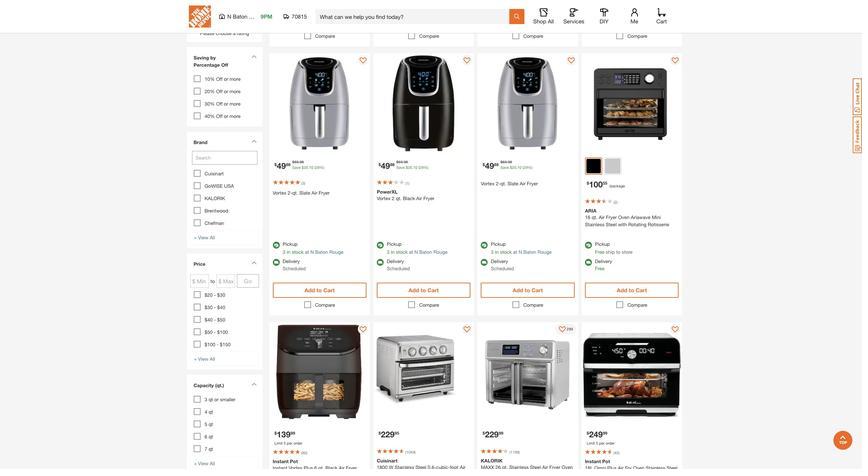 Task type: locate. For each thing, give the bounding box(es) containing it.
rouge
[[249, 13, 265, 20], [330, 249, 344, 255], [434, 249, 448, 255], [538, 249, 552, 255]]

qt right 6
[[209, 434, 213, 440]]

instant for 139
[[273, 459, 289, 465]]

limit 5 per order down the $ 249 99
[[587, 441, 615, 446]]

free for delivery free
[[595, 266, 605, 272]]

kalorik link down gowise
[[205, 195, 225, 201]]

3 + view all from the top
[[194, 461, 215, 467]]

0 horizontal spatial n baton rouge link
[[311, 249, 344, 255]]

$20
[[205, 292, 213, 298]]

free
[[595, 249, 605, 255], [595, 266, 605, 272]]

0 horizontal spatial available for pickup image
[[273, 242, 280, 249]]

+ view all link
[[190, 230, 259, 245], [190, 352, 259, 367], [190, 457, 259, 470]]

or up 30% off or more link
[[224, 88, 228, 94]]

0 vertical spatial display image
[[672, 58, 679, 64]]

services
[[564, 18, 585, 24]]

slate
[[508, 181, 519, 187], [300, 190, 310, 196]]

) for ( 1199 )
[[519, 450, 520, 455]]

0 horizontal spatial $40
[[205, 317, 213, 323]]

per down the $ 139 99
[[287, 441, 293, 446]]

or for 20%
[[224, 88, 228, 94]]

2 horizontal spatial 99
[[603, 431, 608, 436]]

feedback link image
[[853, 116, 863, 154]]

$40 down $30 - $40 link
[[205, 317, 213, 323]]

delivery free
[[595, 259, 613, 272]]

2 delivery scheduled from the left
[[387, 259, 410, 272]]

70815 button
[[284, 13, 307, 20]]

2 88 from the left
[[390, 162, 395, 167]]

4
[[205, 409, 207, 415]]

compare
[[315, 33, 335, 39], [420, 33, 439, 39], [524, 33, 544, 39], [628, 33, 648, 39], [315, 302, 335, 308], [420, 302, 439, 308], [524, 302, 544, 308], [628, 302, 648, 308]]

$100 up $150 at left bottom
[[217, 329, 228, 335]]

pickup for second available for pickup icon
[[491, 241, 506, 247]]

1 vertical spatial cuisinart link
[[377, 458, 471, 470]]

1 88 from the left
[[286, 162, 291, 167]]

0 vertical spatial kalorik link
[[205, 195, 225, 201]]

more up 20% off or more at top
[[230, 76, 241, 82]]

1 horizontal spatial 10
[[413, 165, 418, 170]]

caret icon image inside the brand link
[[252, 140, 257, 143]]

2 29 from the left
[[420, 165, 424, 170]]

off right the 40%
[[216, 113, 223, 119]]

air inside powerxl vortex 2 qt. black air fryer
[[417, 195, 422, 201]]

$ inside the $ 139 99
[[275, 431, 277, 436]]

1 horizontal spatial available for pickup image
[[585, 242, 592, 249]]

qt up the 4 qt
[[209, 397, 213, 403]]

1 horizontal spatial pot
[[603, 459, 610, 465]]

(
[[315, 165, 316, 170], [419, 165, 420, 170], [523, 165, 524, 170], [301, 181, 302, 185], [406, 181, 407, 185], [614, 200, 615, 205], [406, 450, 407, 455], [510, 450, 511, 455], [301, 451, 302, 456], [614, 451, 615, 456]]

limit down 139
[[275, 441, 283, 446]]

1 vortex 2-qt. slate air fryer image from the left
[[269, 53, 370, 154]]

available for pickup image for free
[[585, 242, 592, 249]]

1 save from the left
[[292, 165, 301, 170]]

view down $100 - $150 link
[[198, 356, 208, 362]]

or up 40% off or more
[[224, 101, 228, 107]]

star symbol image up please
[[199, 15, 209, 25]]

1 + from the top
[[194, 235, 197, 241]]

1 horizontal spatial slate
[[508, 181, 519, 187]]

2 + view all link from the top
[[190, 352, 259, 367]]

4 pickup from the left
[[595, 241, 610, 247]]

off right "10%"
[[216, 76, 223, 82]]

view down chefman link
[[198, 235, 208, 241]]

all inside button
[[548, 18, 554, 24]]

pickup 3 in stock at n baton rouge for ( 3 )
[[283, 241, 344, 255]]

to inside pickup free ship to store
[[617, 249, 621, 255]]

1 order from the left
[[294, 441, 303, 446]]

order for 139
[[294, 441, 303, 446]]

1 caret icon image from the top
[[252, 55, 257, 58]]

instant pot down the $ 249 99
[[585, 459, 610, 465]]

30% off or more
[[205, 101, 241, 107]]

off up 10% off or more
[[221, 62, 228, 68]]

3 delivery scheduled from the left
[[491, 259, 514, 272]]

2 per from the left
[[600, 441, 605, 446]]

vortex
[[481, 181, 495, 187], [273, 190, 287, 196], [377, 195, 391, 201]]

pot down the $ 139 99
[[290, 459, 298, 465]]

free down pickup free ship to store
[[595, 266, 605, 272]]

$40
[[217, 305, 225, 310], [205, 317, 213, 323]]

me
[[631, 18, 639, 24]]

1 vertical spatial $100
[[205, 342, 215, 348]]

2 more from the top
[[230, 88, 241, 94]]

1 vertical spatial vortex 2-qt. slate air fryer
[[273, 190, 330, 196]]

qt right 7
[[209, 447, 213, 452]]

pot for 249
[[603, 459, 610, 465]]

3 69 from the left
[[503, 160, 507, 164]]

0 horizontal spatial per
[[287, 441, 293, 446]]

$50 down $40 - $50
[[205, 329, 213, 335]]

available for pickup image for 3 in stock
[[273, 242, 280, 249]]

2 pickup 3 in stock at n baton rouge from the left
[[387, 241, 448, 255]]

order up 45
[[606, 441, 615, 446]]

0 horizontal spatial instant pot link
[[273, 459, 367, 470]]

3 49 from the left
[[485, 161, 494, 171]]

available shipping image for second available for pickup icon
[[481, 259, 488, 266]]

1 horizontal spatial scheduled
[[387, 266, 410, 272]]

all for first the + view all link from the bottom
[[210, 461, 215, 467]]

powerxl
[[377, 189, 398, 195]]

brand
[[194, 139, 208, 145]]

1 10 from the left
[[309, 165, 314, 170]]

pickup for available for pickup image for free
[[595, 241, 610, 247]]

0 horizontal spatial limit
[[275, 441, 283, 446]]

kalorik down $ 229 99
[[481, 458, 503, 464]]

$20 - $30 link
[[205, 292, 225, 298]]

+ view all down 'chefman'
[[194, 235, 215, 241]]

88 for ( 1 )
[[390, 162, 395, 167]]

29
[[316, 165, 320, 170], [420, 165, 424, 170], [524, 165, 528, 170]]

free left ship
[[595, 249, 605, 255]]

1 horizontal spatial vortex
[[377, 195, 391, 201]]

0 vertical spatial 2-
[[496, 181, 501, 187]]

3 in from the left
[[495, 249, 499, 255]]

2 horizontal spatial 49
[[485, 161, 494, 171]]

10 for ( 1 )
[[413, 165, 418, 170]]

1 n baton rouge link from the left
[[311, 249, 344, 255]]

0 vertical spatial + view all
[[194, 235, 215, 241]]

2 229 from the left
[[485, 430, 499, 440]]

caret icon image inside saving by percentage off link
[[252, 55, 257, 58]]

n baton rouge link for ( 3 )
[[311, 249, 344, 255]]

1 view from the top
[[198, 235, 208, 241]]

+ view all link down 7 qt link
[[190, 457, 259, 470]]

2 horizontal spatial 10
[[518, 165, 522, 170]]

1 available shipping image from the left
[[273, 259, 280, 266]]

more down 30% off or more
[[230, 113, 241, 119]]

off right 30%
[[216, 101, 223, 107]]

instant pot link down 45
[[585, 459, 679, 470]]

1 horizontal spatial $ 49 88 $ 69 . 98 save $ 20 . 10 ( 29 %)
[[379, 160, 429, 171]]

1049
[[407, 450, 415, 455]]

2 + view all from the top
[[194, 356, 215, 362]]

star symbol image up please choose a rating
[[220, 15, 230, 25]]

3 for 2nd available for pickup icon from the right
[[387, 249, 390, 255]]

( for ( 1049 )
[[406, 450, 407, 455]]

- down $40 - $50
[[214, 329, 216, 335]]

( for ( 80 )
[[301, 451, 302, 456]]

star symbol image down review rating link
[[209, 15, 220, 25]]

0 vertical spatial +
[[194, 235, 197, 241]]

baton for available shipping icon for second available for pickup icon's vortex 2-qt. slate air fryer image
[[524, 249, 537, 255]]

+ for chefman
[[194, 235, 197, 241]]

1 horizontal spatial limit
[[587, 441, 595, 446]]

1 available for pickup image from the left
[[273, 242, 280, 249]]

%)
[[320, 165, 325, 170], [424, 165, 429, 170], [528, 165, 533, 170]]

1 available for pickup image from the left
[[377, 242, 384, 249]]

16 qt. air fryer oven ariawave mini stainless steel with rotating rotisserie image
[[582, 53, 683, 154]]

0 horizontal spatial in
[[287, 249, 291, 255]]

delivery scheduled for ( 3 )
[[283, 259, 306, 272]]

more for 20% off or more
[[230, 88, 241, 94]]

69 for ( 3 )
[[295, 160, 299, 164]]

more for 40% off or more
[[230, 113, 241, 119]]

qt down the 4 qt
[[209, 422, 213, 428]]

5
[[205, 422, 207, 428], [284, 441, 286, 446], [596, 441, 598, 446]]

1 horizontal spatial in
[[391, 249, 395, 255]]

$50 up "$50 - $100" link
[[217, 317, 225, 323]]

99
[[291, 431, 295, 436], [499, 431, 504, 436], [603, 431, 608, 436]]

- up $40 - $50 link
[[214, 305, 216, 310]]

off
[[221, 62, 228, 68], [216, 76, 223, 82], [216, 88, 223, 94], [216, 101, 223, 107], [216, 113, 223, 119]]

rouge for available shipping icon for second available for pickup icon's vortex 2-qt. slate air fryer image
[[538, 249, 552, 255]]

limit down the 249
[[587, 441, 595, 446]]

2 star symbol image from the left
[[209, 15, 220, 25]]

all right shop
[[548, 18, 554, 24]]

pickup 3 in stock at n baton rouge for ( 1 )
[[387, 241, 448, 255]]

1 delivery scheduled from the left
[[283, 259, 306, 272]]

all down 7 qt link
[[210, 461, 215, 467]]

available for pickup image
[[377, 242, 384, 249], [481, 242, 488, 249]]

1 vertical spatial + view all
[[194, 356, 215, 362]]

0 horizontal spatial instant pot
[[273, 459, 298, 465]]

cuisinart link up gowise
[[205, 171, 224, 177]]

please
[[200, 30, 215, 36]]

1 instant pot link from the left
[[273, 459, 367, 470]]

qt right 4
[[209, 409, 213, 415]]

per down the $ 249 99
[[600, 441, 605, 446]]

+ view all for chefman
[[194, 235, 215, 241]]

1 pickup from the left
[[283, 241, 298, 247]]

save
[[292, 165, 301, 170], [397, 165, 405, 170], [501, 165, 509, 170]]

0 vertical spatial view
[[198, 235, 208, 241]]

5 down the $ 249 99
[[596, 441, 598, 446]]

5 qt
[[205, 422, 213, 428]]

1 horizontal spatial order
[[606, 441, 615, 446]]

2 stock from the left
[[396, 249, 408, 255]]

view down 7
[[198, 461, 208, 467]]

1 horizontal spatial 29
[[420, 165, 424, 170]]

0 horizontal spatial limit 5 per order
[[275, 441, 303, 446]]

99 inside the $ 249 99
[[603, 431, 608, 436]]

1 horizontal spatial at
[[409, 249, 413, 255]]

qt for 4 qt
[[209, 409, 213, 415]]

display image
[[360, 58, 367, 64], [464, 58, 471, 64], [568, 58, 575, 64], [360, 327, 367, 334], [464, 327, 471, 334], [672, 327, 679, 334]]

1 229 from the left
[[381, 430, 395, 440]]

mini
[[652, 215, 661, 220]]

$ 139 99
[[275, 430, 295, 440]]

2 down the /package
[[615, 200, 617, 205]]

1 vertical spatial $50
[[205, 329, 213, 335]]

instant pot link for 249
[[585, 459, 679, 470]]

off for 40%
[[216, 113, 223, 119]]

smaller
[[220, 397, 236, 403]]

$ 249 99
[[587, 430, 608, 440]]

20
[[304, 165, 308, 170], [408, 165, 412, 170], [512, 165, 517, 170]]

2 %) from the left
[[424, 165, 429, 170]]

0 horizontal spatial %)
[[320, 165, 325, 170]]

2 available for pickup image from the left
[[481, 242, 488, 249]]

available shipping image
[[273, 259, 280, 266], [585, 259, 592, 266]]

2 in from the left
[[391, 249, 395, 255]]

2 horizontal spatial 69
[[503, 160, 507, 164]]

2 20 from the left
[[408, 165, 412, 170]]

limit 5 per order down the $ 139 99
[[275, 441, 303, 446]]

2 98 from the left
[[404, 160, 408, 164]]

2
[[392, 195, 395, 201], [615, 200, 617, 205]]

available for pickup image
[[273, 242, 280, 249], [585, 242, 592, 249]]

+
[[194, 235, 197, 241], [194, 356, 197, 362], [194, 461, 197, 467]]

$ 49 88 $ 69 . 98 save $ 20 . 10 ( 29 %)
[[275, 160, 325, 171], [379, 160, 429, 171], [483, 160, 533, 171]]

2 available shipping image from the left
[[585, 259, 592, 266]]

n for available shipping image for scheduled's vortex 2-qt. slate air fryer image
[[311, 249, 314, 255]]

1 horizontal spatial 20
[[408, 165, 412, 170]]

1 limit from the left
[[275, 441, 283, 446]]

price-range-upperBound telephone field
[[217, 275, 235, 288]]

1 99 from the left
[[291, 431, 295, 436]]

2 limit 5 per order from the left
[[587, 441, 615, 446]]

1 horizontal spatial pickup 3 in stock at n baton rouge
[[387, 241, 448, 255]]

4 delivery from the left
[[595, 259, 613, 265]]

+ view all for $100 - $150
[[194, 356, 215, 362]]

in for ( 3 )
[[287, 249, 291, 255]]

with
[[618, 222, 627, 228]]

add
[[305, 18, 315, 24], [409, 18, 419, 24], [513, 18, 524, 24], [617, 18, 628, 24], [305, 287, 315, 294], [409, 287, 419, 294], [513, 287, 524, 294], [617, 287, 628, 294]]

caret icon image inside the capacity (qt.) link
[[252, 383, 257, 386]]

88 for ( 3 )
[[286, 162, 291, 167]]

3 qt from the top
[[209, 422, 213, 428]]

brand link
[[190, 135, 259, 151]]

49
[[277, 161, 286, 171], [381, 161, 390, 171], [485, 161, 494, 171]]

4 caret icon image from the top
[[252, 383, 257, 386]]

slate for bottommost vortex 2-qt. slate air fryer link
[[300, 190, 310, 196]]

- left $150 at left bottom
[[217, 342, 219, 348]]

2 99 from the left
[[499, 431, 504, 436]]

2 horizontal spatial 88
[[494, 162, 499, 167]]

2 at from the left
[[409, 249, 413, 255]]

3 + view all link from the top
[[190, 457, 259, 470]]

2 + from the top
[[194, 356, 197, 362]]

1 vertical spatial $30
[[205, 305, 213, 310]]

1 vertical spatial +
[[194, 356, 197, 362]]

2 pot from the left
[[603, 459, 610, 465]]

slate for vortex 2-qt. slate air fryer link to the top
[[508, 181, 519, 187]]

1 horizontal spatial vortex 2-qt. slate air fryer image
[[478, 53, 579, 154]]

+ view all down $100 - $150 link
[[194, 356, 215, 362]]

display image for ( 45 )
[[672, 327, 679, 334]]

2 delivery from the left
[[387, 259, 404, 265]]

shop all
[[534, 18, 554, 24]]

in
[[287, 249, 291, 255], [391, 249, 395, 255], [495, 249, 499, 255]]

please choose a rating
[[200, 30, 249, 36]]

or for 30%
[[224, 101, 228, 107]]

star symbol image
[[199, 15, 209, 25], [209, 15, 220, 25], [240, 15, 251, 25]]

1 in from the left
[[287, 249, 291, 255]]

brentwood link
[[205, 208, 228, 214]]

2 scheduled from the left
[[387, 266, 410, 272]]

$ inside $ 229 99
[[483, 431, 485, 436]]

order up 80
[[294, 441, 303, 446]]

1 pot from the left
[[290, 459, 298, 465]]

- down $30 - $40 link
[[214, 317, 216, 323]]

0 vertical spatial cuisinart link
[[205, 171, 224, 177]]

2 down powerxl
[[392, 195, 395, 201]]

0 horizontal spatial 229
[[381, 430, 395, 440]]

4 qt from the top
[[209, 434, 213, 440]]

( for ( 2 )
[[614, 200, 615, 205]]

20% off or more
[[205, 88, 241, 94]]

choose
[[216, 30, 232, 36]]

1 qt from the top
[[209, 397, 213, 403]]

0 horizontal spatial 88
[[286, 162, 291, 167]]

delivery for available shipping icon associated with 2nd available for pickup icon from the right
[[387, 259, 404, 265]]

star symbol image up rating
[[240, 15, 251, 25]]

limit 5 per order for 249
[[587, 441, 615, 446]]

2 horizontal spatial 29
[[524, 165, 528, 170]]

2 star symbol image from the left
[[230, 15, 240, 25]]

scheduled for ( 1 )
[[387, 266, 410, 272]]

20 for ( 3 )
[[304, 165, 308, 170]]

99 inside the $ 139 99
[[291, 431, 295, 436]]

98 for ( 3 )
[[300, 160, 304, 164]]

at for ( 3 )
[[305, 249, 309, 255]]

per for 249
[[600, 441, 605, 446]]

5 down the $ 139 99
[[284, 441, 286, 446]]

4 more from the top
[[230, 113, 241, 119]]

16
[[585, 215, 591, 220]]

saving by percentage off link
[[190, 50, 259, 74]]

baton for vortex 2 qt. black air fryer "image" at the top
[[420, 249, 432, 255]]

0 horizontal spatial kalorik link
[[205, 195, 225, 201]]

caret icon image inside price link
[[252, 262, 257, 265]]

)
[[305, 181, 305, 185], [409, 181, 410, 185], [617, 200, 618, 205], [415, 450, 416, 455], [519, 450, 520, 455], [307, 451, 308, 456], [619, 451, 620, 456]]

0 horizontal spatial 5
[[205, 422, 207, 428]]

1 vertical spatial cuisinart
[[377, 458, 398, 464]]

2 vortex 2-qt. slate air fryer image from the left
[[478, 53, 579, 154]]

or down 30% off or more
[[224, 113, 228, 119]]

stock for ( 1 )
[[396, 249, 408, 255]]

available shipping image for free
[[585, 259, 592, 266]]

$50 - $100 link
[[205, 329, 228, 335]]

- for $30
[[214, 305, 216, 310]]

0 horizontal spatial 98
[[300, 160, 304, 164]]

55
[[603, 181, 608, 186]]

limit 5 per order
[[275, 441, 303, 446], [587, 441, 615, 446]]

0 horizontal spatial $50
[[205, 329, 213, 335]]

review rating link
[[194, 2, 238, 10]]

0 horizontal spatial vortex 2-qt. slate air fryer link
[[273, 189, 367, 196]]

vortex 2-qt. slate air fryer image
[[269, 53, 370, 154], [478, 53, 579, 154]]

cuisinart
[[205, 171, 224, 177], [377, 458, 398, 464]]

1 + view all from the top
[[194, 235, 215, 241]]

all for the + view all link related to $100 - $150
[[210, 356, 215, 362]]

- right $20
[[214, 292, 216, 298]]

1 29 from the left
[[316, 165, 320, 170]]

instant pot link down 80
[[273, 459, 367, 470]]

1 more from the top
[[230, 76, 241, 82]]

ship
[[606, 249, 615, 255]]

2 caret icon image from the top
[[252, 140, 257, 143]]

$30 - $40 link
[[205, 305, 225, 310]]

0 horizontal spatial at
[[305, 249, 309, 255]]

3 99 from the left
[[603, 431, 608, 436]]

10% off or more
[[205, 76, 241, 82]]

1 horizontal spatial vortex 2-qt. slate air fryer
[[481, 181, 538, 187]]

2 vertical spatial + view all
[[194, 461, 215, 467]]

3 delivery from the left
[[491, 259, 508, 265]]

+ view all link down $150 at left bottom
[[190, 352, 259, 367]]

229 for $ 229 95
[[381, 430, 395, 440]]

2 horizontal spatial stock
[[500, 249, 512, 255]]

instant pot down the $ 139 99
[[273, 459, 298, 465]]

2 vertical spatial +
[[194, 461, 197, 467]]

0 horizontal spatial pickup 3 in stock at n baton rouge
[[283, 241, 344, 255]]

2 inside powerxl vortex 2 qt. black air fryer
[[392, 195, 395, 201]]

2 instant from the left
[[585, 459, 601, 465]]

kalorik link down ( 1199 )
[[481, 458, 575, 470]]

1199
[[511, 450, 519, 455]]

caret icon image
[[252, 55, 257, 58], [252, 140, 257, 143], [252, 262, 257, 265], [252, 383, 257, 386]]

instant down the 249
[[585, 459, 601, 465]]

2 horizontal spatial scheduled
[[491, 266, 514, 272]]

2 69 from the left
[[399, 160, 403, 164]]

or left smaller
[[214, 397, 219, 403]]

pickup inside pickup free ship to store
[[595, 241, 610, 247]]

black
[[403, 195, 415, 201]]

1 per from the left
[[287, 441, 293, 446]]

0 horizontal spatial cuisinart link
[[205, 171, 224, 177]]

kalorik
[[205, 195, 225, 201], [481, 458, 503, 464]]

display image
[[672, 58, 679, 64], [559, 327, 566, 334]]

1 horizontal spatial save
[[397, 165, 405, 170]]

1 horizontal spatial instant
[[585, 459, 601, 465]]

instant pot for 139
[[273, 459, 298, 465]]

vortex 2-qt. slate air fryer image for available shipping image for scheduled
[[269, 53, 370, 154]]

5 qt from the top
[[209, 447, 213, 452]]

1 horizontal spatial per
[[600, 441, 605, 446]]

98 for ( 1 )
[[404, 160, 408, 164]]

2 view from the top
[[198, 356, 208, 362]]

cuisinart link down ( 1049 )
[[377, 458, 471, 470]]

1 horizontal spatial available shipping image
[[585, 259, 592, 266]]

2 horizontal spatial n baton rouge link
[[519, 249, 552, 255]]

0 horizontal spatial instant
[[273, 459, 289, 465]]

1 instant pot from the left
[[273, 459, 298, 465]]

off right 20% at top left
[[216, 88, 223, 94]]

off for 10%
[[216, 76, 223, 82]]

all down $100 - $150 link
[[210, 356, 215, 362]]

2 free from the top
[[595, 266, 605, 272]]

2 horizontal spatial delivery scheduled
[[491, 259, 514, 272]]

caret icon image for price
[[252, 262, 257, 265]]

add to cart
[[305, 18, 335, 24], [409, 18, 439, 24], [513, 18, 543, 24], [617, 18, 647, 24], [305, 287, 335, 294], [409, 287, 439, 294], [513, 287, 543, 294], [617, 287, 647, 294]]

cuisinart down $ 229 95
[[377, 458, 398, 464]]

go
[[244, 278, 252, 285]]

3 save from the left
[[501, 165, 509, 170]]

instant down 139
[[273, 459, 289, 465]]

2 instant pot link from the left
[[585, 459, 679, 470]]

20 for ( 1 )
[[408, 165, 412, 170]]

69
[[295, 160, 299, 164], [399, 160, 403, 164], [503, 160, 507, 164]]

1 limit 5 per order from the left
[[275, 441, 303, 446]]

+ view all link down chefman link
[[190, 230, 259, 245]]

3 29 from the left
[[524, 165, 528, 170]]

$ 49 88 $ 69 . 98 save $ 20 . 10 ( 29 %) for ( 3 )
[[275, 160, 325, 171]]

2 horizontal spatial %)
[[528, 165, 533, 170]]

1 $ 49 88 $ 69 . 98 save $ 20 . 10 ( 29 %) from the left
[[275, 160, 325, 171]]

1 stock from the left
[[292, 249, 304, 255]]

rating
[[237, 30, 249, 36]]

2 horizontal spatial 98
[[508, 160, 512, 164]]

2 horizontal spatial $ 49 88 $ 69 . 98 save $ 20 . 10 ( 29 %)
[[483, 160, 533, 171]]

1 horizontal spatial available for pickup image
[[481, 242, 488, 249]]

0 horizontal spatial $100
[[205, 342, 215, 348]]

1 pickup 3 in stock at n baton rouge from the left
[[283, 241, 344, 255]]

delivery for available shipping image for free
[[595, 259, 613, 265]]

star symbol image up a
[[230, 15, 240, 25]]

1 horizontal spatial delivery scheduled
[[387, 259, 410, 272]]

1800 w stainless steel 0.6-cubic-foot air fryer toaster oven with grill image
[[374, 323, 474, 423]]

pot down the $ 249 99
[[603, 459, 610, 465]]

3 n baton rouge link from the left
[[519, 249, 552, 255]]

0 horizontal spatial available shipping image
[[377, 259, 384, 266]]

5 down 4
[[205, 422, 207, 428]]

or
[[224, 76, 228, 82], [224, 88, 228, 94], [224, 101, 228, 107], [224, 113, 228, 119], [214, 397, 219, 403]]

2 available shipping image from the left
[[481, 259, 488, 266]]

1 49 from the left
[[277, 161, 286, 171]]

1 vertical spatial $40
[[205, 317, 213, 323]]

$100 down "$50 - $100"
[[205, 342, 215, 348]]

0 vertical spatial cuisinart
[[205, 171, 224, 177]]

or up 20% off or more at top
[[224, 76, 228, 82]]

instant vortex plus 6 qt. black air fryer with clearcook image
[[269, 323, 370, 423]]

air
[[520, 181, 526, 187], [312, 190, 318, 196], [417, 195, 422, 201], [599, 215, 605, 220]]

2 pickup from the left
[[387, 241, 402, 247]]

baton
[[233, 13, 248, 20], [315, 249, 328, 255], [420, 249, 432, 255], [524, 249, 537, 255]]

$40 up $40 - $50 link
[[217, 305, 225, 310]]

1 horizontal spatial 2
[[615, 200, 617, 205]]

1 instant from the left
[[273, 459, 289, 465]]

free inside delivery free
[[595, 266, 605, 272]]

1 horizontal spatial $100
[[217, 329, 228, 335]]

save for ( 3 )
[[292, 165, 301, 170]]

3 for second available for pickup icon
[[491, 249, 494, 255]]

2 n baton rouge link from the left
[[415, 249, 448, 255]]

cuisinart up gowise
[[205, 171, 224, 177]]

0 horizontal spatial cuisinart
[[205, 171, 224, 177]]

1 horizontal spatial 69
[[399, 160, 403, 164]]

all down 'chefman'
[[210, 235, 215, 241]]

fryer inside powerxl vortex 2 qt. black air fryer
[[424, 195, 435, 201]]

1 vertical spatial free
[[595, 266, 605, 272]]

+ view all down 7
[[194, 461, 215, 467]]

n for available shipping icon for second available for pickup icon's vortex 2-qt. slate air fryer image
[[519, 249, 522, 255]]

1 98 from the left
[[300, 160, 304, 164]]

$30 down $20
[[205, 305, 213, 310]]

more up 40% off or more
[[230, 101, 241, 107]]

delivery for available shipping icon for second available for pickup icon
[[491, 259, 508, 265]]

29 for ( 3 )
[[316, 165, 320, 170]]

1 vertical spatial display image
[[559, 327, 566, 334]]

stock
[[292, 249, 304, 255], [396, 249, 408, 255], [500, 249, 512, 255]]

0 horizontal spatial save
[[292, 165, 301, 170]]

1 vertical spatial view
[[198, 356, 208, 362]]

0 vertical spatial free
[[595, 249, 605, 255]]

$30 right $20
[[217, 292, 225, 298]]

1 horizontal spatial 99
[[499, 431, 504, 436]]

kalorik down gowise
[[205, 195, 225, 201]]

0 horizontal spatial pot
[[290, 459, 298, 465]]

available shipping image
[[377, 259, 384, 266], [481, 259, 488, 266]]

0 vertical spatial slate
[[508, 181, 519, 187]]

3 pickup 3 in stock at n baton rouge from the left
[[491, 241, 552, 255]]

0 horizontal spatial available for pickup image
[[377, 242, 384, 249]]

the home depot logo image
[[189, 6, 211, 28]]

3 %) from the left
[[528, 165, 533, 170]]

2 save from the left
[[397, 165, 405, 170]]

1 vertical spatial slate
[[300, 190, 310, 196]]

88
[[286, 162, 291, 167], [390, 162, 395, 167], [494, 162, 499, 167]]

3 pickup from the left
[[491, 241, 506, 247]]

star symbol image
[[220, 15, 230, 25], [230, 15, 240, 25]]

99 inside $ 229 99
[[499, 431, 504, 436]]

free inside pickup free ship to store
[[595, 249, 605, 255]]

limit
[[275, 441, 283, 446], [587, 441, 595, 446]]

rotating
[[629, 222, 647, 228]]

0 horizontal spatial 99
[[291, 431, 295, 436]]

30%
[[205, 101, 215, 107]]

3 10 from the left
[[518, 165, 522, 170]]

capacity
[[194, 383, 214, 389]]

2 horizontal spatial in
[[495, 249, 499, 255]]

3 98 from the left
[[508, 160, 512, 164]]

3 more from the top
[[230, 101, 241, 107]]

view for chefman
[[198, 235, 208, 241]]

more up 30% off or more link
[[230, 88, 241, 94]]

+ view all
[[194, 235, 215, 241], [194, 356, 215, 362], [194, 461, 215, 467]]



Task type: vqa. For each thing, say whether or not it's contained in the screenshot.
75218
no



Task type: describe. For each thing, give the bounding box(es) containing it.
delivery scheduled for ( 1 )
[[387, 259, 410, 272]]

$100 - $150
[[205, 342, 231, 348]]

or for 3
[[214, 397, 219, 403]]

aria
[[585, 208, 597, 214]]

price
[[194, 261, 206, 267]]

baton for available shipping image for scheduled's vortex 2-qt. slate air fryer image
[[315, 249, 328, 255]]

fryer inside aria 16 qt. air fryer oven ariawave mini stainless steel with rotating rotisserie
[[606, 215, 617, 220]]

10%
[[205, 76, 215, 82]]

) for ( 2 )
[[617, 200, 618, 205]]

n for vortex 2 qt. black air fryer "image" at the top
[[415, 249, 418, 255]]

2 horizontal spatial vortex
[[481, 181, 495, 187]]

5 for 139
[[284, 441, 286, 446]]

1 star symbol image from the left
[[220, 15, 230, 25]]

) for ( 80 )
[[307, 451, 308, 456]]

299 button
[[556, 324, 577, 335]]

1 vertical spatial vortex 2-qt. slate air fryer link
[[273, 189, 367, 196]]

a
[[233, 30, 236, 36]]

/package
[[610, 184, 625, 188]]

( 1049 )
[[406, 450, 416, 455]]

$ 100 55 /package
[[587, 180, 625, 189]]

vortex 2 qt. black air fryer image
[[374, 53, 474, 154]]

+ for $100 - $150
[[194, 356, 197, 362]]

5 qt link
[[205, 422, 213, 428]]

caret icon image for capacity (qt.)
[[252, 383, 257, 386]]

price-range-lowerBound telephone field
[[190, 275, 209, 288]]

$ 229 99
[[483, 430, 504, 440]]

$ inside $ 229 95
[[379, 431, 381, 436]]

99 for 229
[[499, 431, 504, 436]]

display image for ( 1049 )
[[464, 327, 471, 334]]

3 qt or smaller link
[[205, 397, 236, 403]]

29 for ( 1 )
[[420, 165, 424, 170]]

off for 30%
[[216, 101, 223, 107]]

view for $100 - $150
[[198, 356, 208, 362]]

stainless steel image
[[606, 159, 621, 174]]

3 at from the left
[[513, 249, 518, 255]]

all for the + view all link for chefman
[[210, 235, 215, 241]]

3 for available for pickup image corresponding to 3 in stock
[[283, 249, 286, 255]]

percentage
[[194, 62, 220, 68]]

7 qt
[[205, 447, 213, 452]]

0 vertical spatial $30
[[217, 292, 225, 298]]

live chat image
[[853, 79, 863, 115]]

1 vertical spatial kalorik
[[481, 458, 503, 464]]

$ inside the $ 249 99
[[587, 431, 589, 436]]

display image for ( 1 )
[[464, 58, 471, 64]]

ariawave
[[631, 215, 651, 220]]

pickup free ship to store
[[595, 241, 633, 255]]

4 qt link
[[205, 409, 213, 415]]

70815
[[292, 13, 307, 20]]

rotisserie
[[648, 222, 670, 228]]

me button
[[624, 8, 646, 25]]

3 stock from the left
[[500, 249, 512, 255]]

1 horizontal spatial cuisinart
[[377, 458, 398, 464]]

7 qt link
[[205, 447, 213, 452]]

( 45 )
[[614, 451, 620, 456]]

( 80 )
[[301, 451, 308, 456]]

off for 20%
[[216, 88, 223, 94]]

caret icon image for saving by percentage off
[[252, 55, 257, 58]]

9pm
[[261, 13, 273, 20]]

95
[[395, 431, 399, 436]]

review
[[194, 3, 210, 9]]

powerxl vortex 2 qt. black air fryer
[[377, 189, 435, 201]]

display image for ( 80 )
[[360, 327, 367, 334]]

$40 - $50 link
[[205, 317, 225, 323]]

249
[[589, 430, 603, 440]]

99 for 139
[[291, 431, 295, 436]]

display image inside 299 dropdown button
[[559, 327, 566, 334]]

rouge for available shipping image for scheduled's vortex 2-qt. slate air fryer image
[[330, 249, 344, 255]]

qt. inside aria 16 qt. air fryer oven ariawave mini stainless steel with rotating rotisserie
[[592, 215, 598, 220]]

49 for ( 1 )
[[381, 161, 390, 171]]

1
[[407, 181, 409, 185]]

10 for ( 3 )
[[309, 165, 314, 170]]

3 + from the top
[[194, 461, 197, 467]]

$30 - $40
[[205, 305, 225, 310]]

3 20 from the left
[[512, 165, 517, 170]]

qt for 5 qt
[[209, 422, 213, 428]]

+ view all link for $100 - $150
[[190, 352, 259, 367]]

$20 - $30
[[205, 292, 225, 298]]

) for ( 1049 )
[[415, 450, 416, 455]]

available shipping image for 2nd available for pickup icon from the right
[[377, 259, 384, 266]]

stock for ( 3 )
[[292, 249, 304, 255]]

shop all button
[[533, 8, 555, 25]]

1 star symbol image from the left
[[199, 15, 209, 25]]

3 88 from the left
[[494, 162, 499, 167]]

gowise
[[205, 183, 223, 189]]

$ 49 88 $ 69 . 98 save $ 20 . 10 ( 29 %) for ( 1 )
[[379, 160, 429, 171]]

saving
[[194, 55, 209, 60]]

limit for 249
[[587, 441, 595, 446]]

or for 40%
[[224, 113, 228, 119]]

3 scheduled from the left
[[491, 266, 514, 272]]

69 for ( 1 )
[[399, 160, 403, 164]]

- for $40
[[214, 317, 216, 323]]

$ 229 95
[[379, 430, 399, 440]]

per for 139
[[287, 441, 293, 446]]

qt. inside powerxl vortex 2 qt. black air fryer
[[396, 195, 402, 201]]

+ view all link for chefman
[[190, 230, 259, 245]]

n baton rouge
[[227, 13, 265, 20]]

0 horizontal spatial $30
[[205, 305, 213, 310]]

) for ( 1 )
[[409, 181, 410, 185]]

30% off or more link
[[205, 101, 241, 107]]

save for ( 1 )
[[397, 165, 405, 170]]

) for ( 45 )
[[619, 451, 620, 456]]

- for $20
[[214, 292, 216, 298]]

chefman link
[[205, 220, 224, 226]]

0 vertical spatial $100
[[217, 329, 228, 335]]

instant for 249
[[585, 459, 601, 465]]

What can we help you find today? search field
[[320, 9, 509, 24]]

4 qt
[[205, 409, 213, 415]]

6 qt
[[205, 434, 213, 440]]

49 for ( 3 )
[[277, 161, 286, 171]]

( 1199 )
[[510, 450, 520, 455]]

(qt.)
[[215, 383, 224, 389]]

stainless
[[585, 222, 605, 228]]

aria 16 qt. air fryer oven ariawave mini stainless steel with rotating rotisserie
[[585, 208, 670, 228]]

rating
[[212, 3, 227, 9]]

by
[[210, 55, 216, 60]]

40% off or more
[[205, 113, 241, 119]]

pickup for available for pickup image corresponding to 3 in stock
[[283, 241, 298, 247]]

review rating
[[194, 3, 227, 9]]

3 star symbol image from the left
[[240, 15, 251, 25]]

off inside saving by percentage off
[[221, 62, 228, 68]]

1 horizontal spatial kalorik link
[[481, 458, 575, 470]]

3 view from the top
[[198, 461, 208, 467]]

2- for vortex 2-qt. slate air fryer link to the top
[[496, 181, 501, 187]]

20%
[[205, 88, 215, 94]]

1 horizontal spatial display image
[[672, 58, 679, 64]]

0 vertical spatial vortex 2-qt. slate air fryer link
[[481, 180, 575, 187]]

40%
[[205, 113, 215, 119]]

3 qt or smaller
[[205, 397, 236, 403]]

instant pot for 249
[[585, 459, 610, 465]]

brentwood
[[205, 208, 228, 214]]

steel
[[606, 222, 617, 228]]

3 $ 49 88 $ 69 . 98 save $ 20 . 10 ( 29 %) from the left
[[483, 160, 533, 171]]

pot for 139
[[290, 459, 298, 465]]

oven
[[619, 215, 630, 220]]

at for ( 1 )
[[409, 249, 413, 255]]

( for ( 1 )
[[406, 181, 407, 185]]

$ inside $ 100 55 /package
[[587, 181, 589, 186]]

0 vertical spatial kalorik
[[205, 195, 225, 201]]

more for 30% off or more
[[230, 101, 241, 107]]

diy button
[[594, 8, 616, 25]]

18l omni plus air fry oven stainless steel image
[[582, 323, 683, 423]]

229 for $ 229 99
[[485, 430, 499, 440]]

Search text field
[[192, 151, 257, 165]]

qt for 3 qt or smaller
[[209, 397, 213, 403]]

0 vertical spatial vortex 2-qt. slate air fryer
[[481, 181, 538, 187]]

80
[[302, 451, 307, 456]]

vortex inside powerxl vortex 2 qt. black air fryer
[[377, 195, 391, 201]]

diy
[[600, 18, 609, 24]]

go button
[[237, 275, 259, 288]]

- for $50
[[214, 329, 216, 335]]

saving by percentage off
[[194, 55, 228, 68]]

store
[[622, 249, 633, 255]]

6 qt link
[[205, 434, 213, 440]]

matte black / stainless image
[[587, 159, 601, 174]]

0 horizontal spatial vortex 2-qt. slate air fryer
[[273, 190, 330, 196]]

20% off or more link
[[205, 88, 241, 94]]

6
[[205, 434, 207, 440]]

shop
[[534, 18, 547, 24]]

$50 - $100
[[205, 329, 228, 335]]

vortex 2-qt. slate air fryer image for available shipping icon for second available for pickup icon
[[478, 53, 579, 154]]

maxx 26 qt. stainless steel air fryer oven image
[[478, 323, 579, 423]]

in for ( 1 )
[[391, 249, 395, 255]]

or for 10%
[[224, 76, 228, 82]]

( for ( 45 )
[[614, 451, 615, 456]]

pickup for 2nd available for pickup icon from the right
[[387, 241, 402, 247]]

1 horizontal spatial $40
[[217, 305, 225, 310]]

display image for ( 3 )
[[360, 58, 367, 64]]

delivery for available shipping image for scheduled
[[283, 259, 300, 265]]

n baton rouge link for ( 1 )
[[415, 249, 448, 255]]

services button
[[563, 8, 585, 25]]

1 horizontal spatial $50
[[217, 317, 225, 323]]

7
[[205, 447, 207, 452]]

air inside aria 16 qt. air fryer oven ariawave mini stainless steel with rotating rotisserie
[[599, 215, 605, 220]]

) for ( 3 )
[[305, 181, 305, 185]]

299
[[567, 327, 573, 332]]

100
[[589, 180, 603, 189]]

0 horizontal spatial vortex
[[273, 190, 287, 196]]

limit 5 per order for 139
[[275, 441, 303, 446]]

usa
[[224, 183, 234, 189]]

40% off or more link
[[205, 113, 241, 119]]

order for 249
[[606, 441, 615, 446]]

capacity (qt.)
[[194, 383, 224, 389]]

free for pickup free ship to store
[[595, 249, 605, 255]]

$40 - $50
[[205, 317, 225, 323]]

chefman
[[205, 220, 224, 226]]

2- for bottommost vortex 2-qt. slate air fryer link
[[288, 190, 292, 196]]

139
[[277, 430, 291, 440]]



